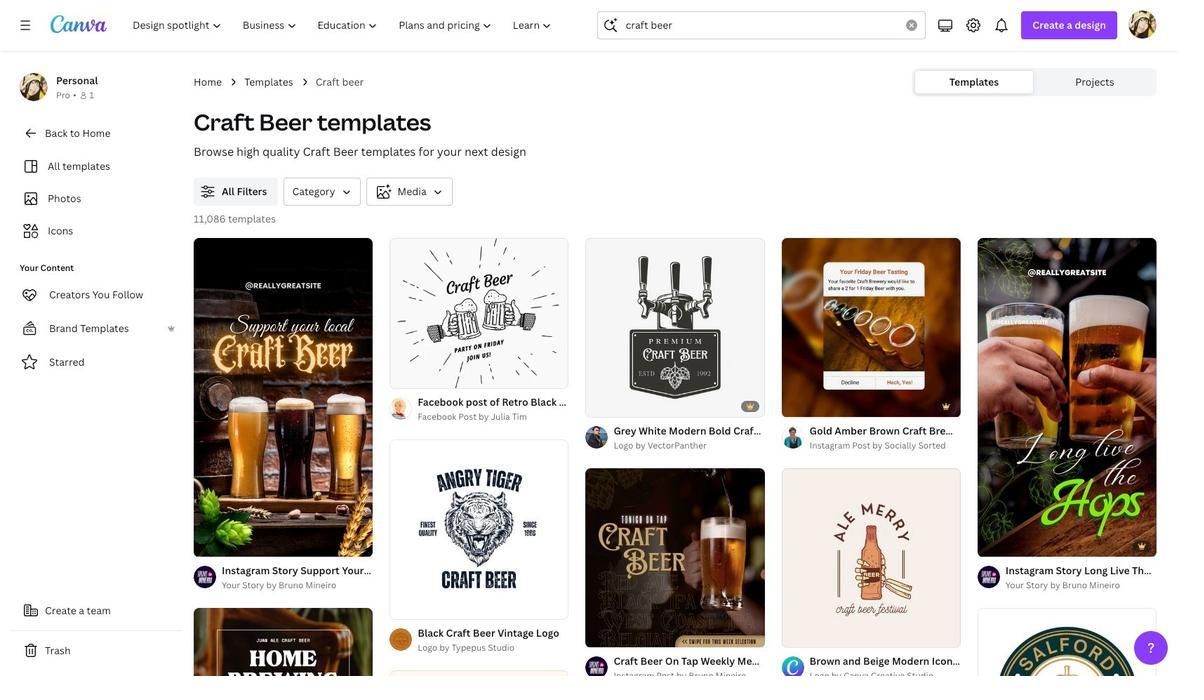 Task type: locate. For each thing, give the bounding box(es) containing it.
gold amber brown craft brewery message notification instagram post image
[[782, 238, 961, 417]]

instagram story long live the hops for craft beer lovers and hopheads bar, pub, brewery golden wooden rustic image
[[978, 238, 1157, 556]]

Search search field
[[626, 12, 898, 39]]

facebook post of retro black and white craft beer party on friday image
[[390, 238, 569, 388]]

None search field
[[598, 11, 926, 39]]

grey white modern bold craft brewery beer logo image
[[586, 238, 765, 417]]

green gold vintage retro craft brewery badge logo image
[[978, 608, 1157, 676]]

craft beer on tap weekly menu golden instagram post image
[[586, 468, 765, 648]]

stephanie aranda image
[[1129, 11, 1157, 39]]



Task type: vqa. For each thing, say whether or not it's contained in the screenshot.
Pink Green Femme Influencer Fashion and Beauty Livestream Facebook Cover image
no



Task type: describe. For each thing, give the bounding box(es) containing it.
white minimal border craft beer home brewing social feed static ad image
[[194, 608, 373, 676]]

brown and beige modern icons craft beer festival event logo image
[[782, 468, 961, 648]]

top level navigation element
[[124, 11, 564, 39]]

black craft beer vintage logo image
[[390, 440, 569, 619]]

instagram story support your local craft beer for bar, pub, brewery, golden luminous image
[[194, 238, 373, 556]]

brown vintage craft beer breweries drink logo image
[[390, 670, 569, 676]]



